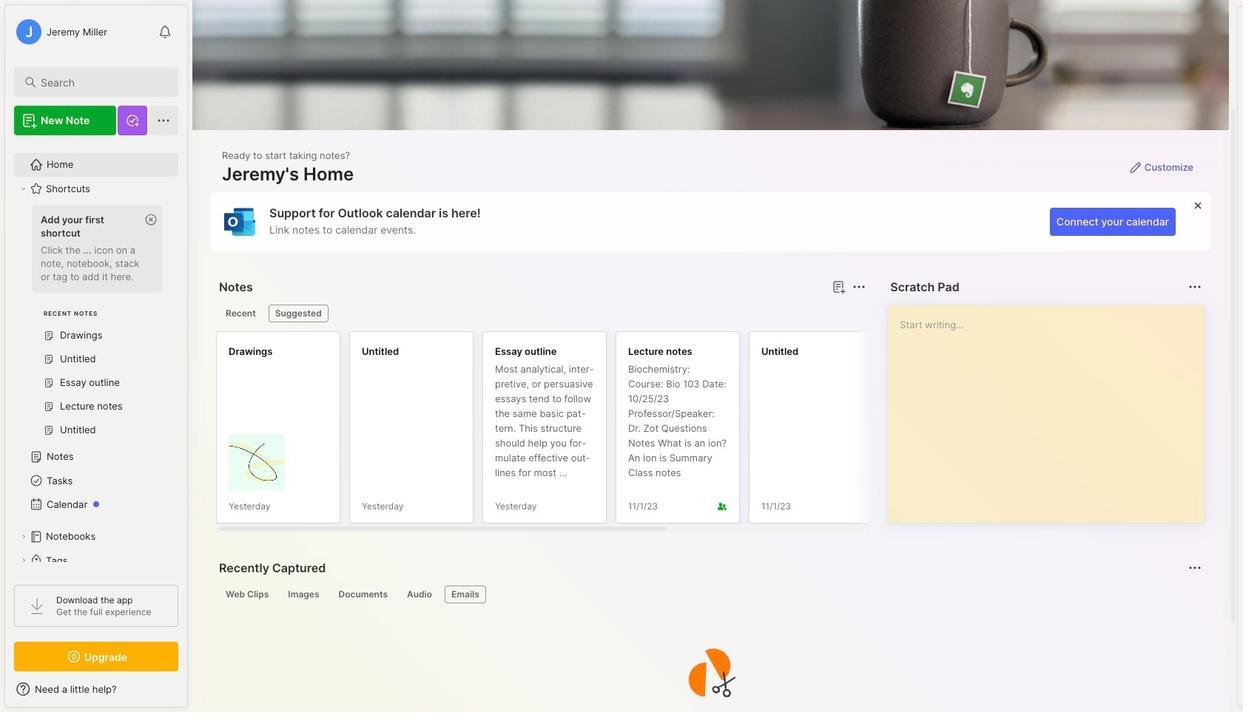 Task type: locate. For each thing, give the bounding box(es) containing it.
expand notebooks image
[[19, 533, 28, 542]]

tree
[[5, 144, 187, 629]]

1 tab list from the top
[[219, 305, 864, 323]]

2 more actions field from the left
[[1185, 277, 1206, 298]]

0 horizontal spatial more actions field
[[849, 277, 870, 298]]

tab list
[[219, 305, 864, 323], [219, 586, 1200, 604]]

group
[[14, 201, 170, 452]]

1 horizontal spatial more actions field
[[1185, 277, 1206, 298]]

tab
[[219, 305, 263, 323], [268, 305, 328, 323], [219, 586, 276, 604], [282, 586, 326, 604], [332, 586, 394, 604], [400, 586, 439, 604], [445, 586, 486, 604]]

0 vertical spatial tab list
[[219, 305, 864, 323]]

group inside main element
[[14, 201, 170, 452]]

row group
[[216, 332, 1149, 533]]

Search text field
[[41, 75, 165, 90]]

None search field
[[41, 73, 165, 91]]

More actions field
[[849, 277, 870, 298], [1185, 277, 1206, 298]]

WHAT'S NEW field
[[5, 678, 187, 702]]

1 vertical spatial tab list
[[219, 586, 1200, 604]]

click to collapse image
[[187, 685, 198, 703]]



Task type: describe. For each thing, give the bounding box(es) containing it.
expand tags image
[[19, 557, 28, 565]]

none search field inside main element
[[41, 73, 165, 91]]

Start writing… text field
[[900, 306, 1204, 511]]

1 more actions field from the left
[[849, 277, 870, 298]]

2 tab list from the top
[[219, 586, 1200, 604]]

Account field
[[14, 17, 107, 47]]

more actions image
[[1187, 278, 1204, 296]]

more actions image
[[851, 278, 868, 296]]

thumbnail image
[[229, 434, 285, 491]]

tree inside main element
[[5, 144, 187, 629]]

main element
[[0, 0, 192, 713]]



Task type: vqa. For each thing, say whether or not it's contained in the screenshot.
Notes link
no



